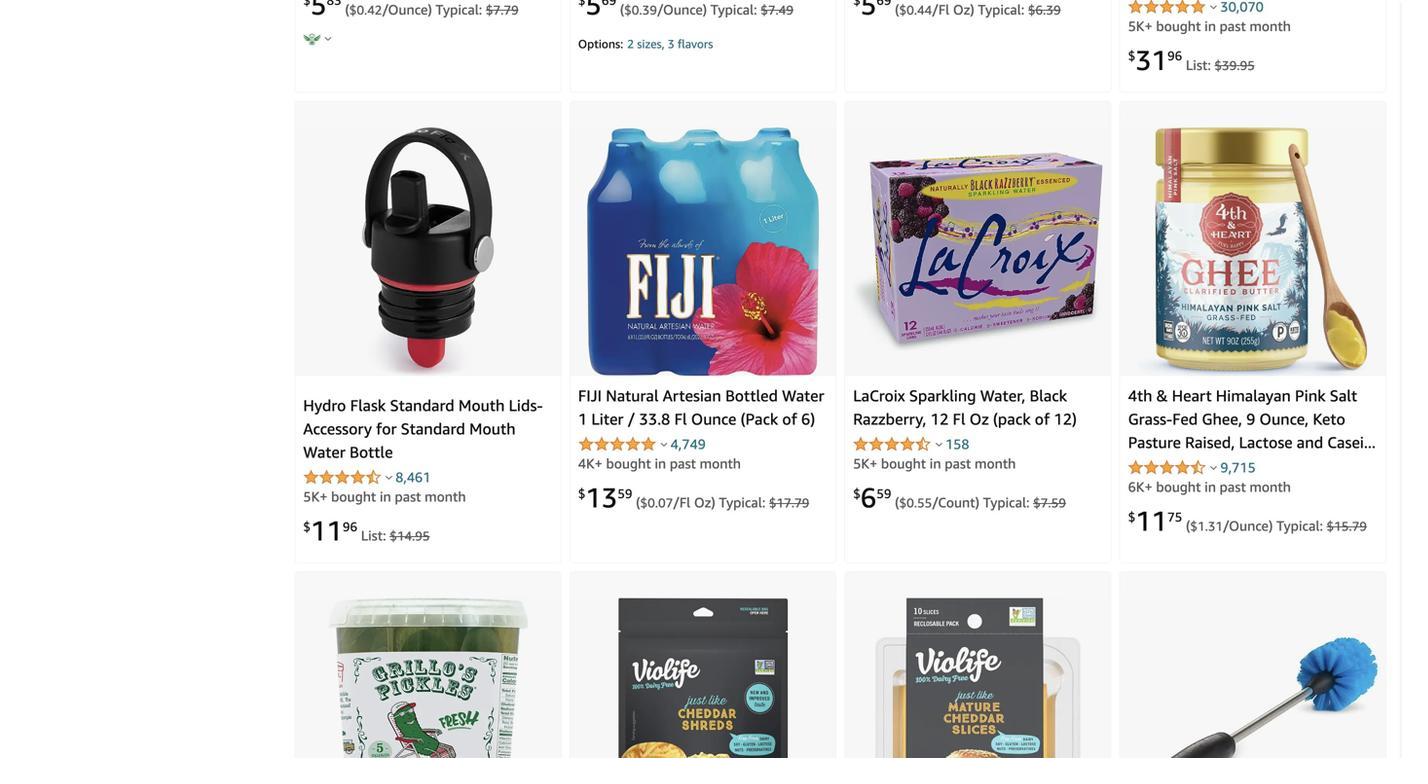 Task type: locate. For each thing, give the bounding box(es) containing it.
/ounce) left the $7.79
[[382, 1, 432, 17]]

standard right for
[[401, 420, 465, 438]]

1 vertical spatial water
[[303, 443, 346, 462]]

2 fl from the left
[[953, 410, 966, 429]]

0 horizontal spatial oz)
[[694, 495, 716, 511]]

1 horizontal spatial 5k+ bought in past month
[[853, 456, 1016, 472]]

popover image left "158"
[[936, 442, 943, 447]]

oz
[[970, 410, 989, 429]]

6k+ bought in past month
[[1129, 479, 1291, 495]]

$ 11 96 list: $14.95
[[303, 515, 430, 548]]

list: inside $ 31 96 list: $39.95
[[1186, 57, 1212, 73]]

fl down artesian
[[675, 410, 687, 429]]

2 of from the left
[[1035, 410, 1050, 429]]

0 vertical spatial water
[[782, 387, 825, 405]]

oz) inside $ 13 59 ( $0.07 /fl oz) typical: $17.79
[[694, 495, 716, 511]]

1 vertical spatial oz)
[[694, 495, 716, 511]]

( inside $ 6 59 ( $0.55 /count) typical: $7.59
[[895, 495, 900, 511]]

$0.44
[[900, 2, 932, 17]]

0 vertical spatial 5k+ bought in past month
[[1129, 18, 1291, 34]]

1 fl from the left
[[675, 410, 687, 429]]

0 vertical spatial 5k+
[[1129, 18, 1153, 34]]

in for 6
[[930, 456, 942, 472]]

past
[[1220, 18, 1247, 34], [670, 456, 696, 472], [945, 456, 971, 472], [1220, 479, 1247, 495], [395, 489, 421, 505]]

of left '6)'
[[783, 410, 797, 429]]

for
[[376, 420, 397, 438]]

2 horizontal spatial 5k+ bought in past month
[[1129, 18, 1291, 34]]

grass-
[[1129, 410, 1173, 429]]

1 horizontal spatial 11
[[1136, 505, 1168, 538]]

bought
[[1157, 18, 1202, 34], [606, 456, 651, 472], [881, 456, 926, 472], [1157, 479, 1202, 495], [331, 489, 376, 505]]

0 horizontal spatial of
[[783, 410, 797, 429]]

2 horizontal spatial /ounce)
[[1223, 518, 1273, 534]]

mouth left lids-
[[459, 397, 505, 415]]

and
[[1297, 434, 1324, 452]]

1 vertical spatial list:
[[361, 528, 386, 544]]

1 horizontal spatial of
[[1035, 410, 1050, 429]]

water up '6)'
[[782, 387, 825, 405]]

0 vertical spatial list:
[[1186, 57, 1212, 73]]

of inside fiji natural artesian bottled water 1 liter / 33.8 fl ounce (pack of 6)
[[783, 410, 797, 429]]

0 vertical spatial popover image
[[1211, 4, 1218, 9]]

$0.39
[[625, 2, 657, 17]]

$ inside $ 11 75 ( $1.31 /ounce) typical: $15.79
[[1129, 510, 1136, 525]]

6k+
[[1129, 479, 1153, 495]]

fl right 12
[[953, 410, 966, 429]]

popover image
[[1211, 4, 1218, 9], [936, 442, 943, 447]]

typical: left the $7.49
[[711, 1, 757, 17]]

5k+ for 6
[[853, 456, 878, 472]]

0 horizontal spatial 11
[[311, 515, 343, 548]]

artesian
[[663, 387, 722, 405]]

ounce,
[[1260, 410, 1309, 429]]

59 for 6
[[877, 486, 892, 502]]

0 horizontal spatial water
[[303, 443, 346, 462]]

5k+ bought in past month
[[1129, 18, 1291, 34], [853, 456, 1016, 472], [303, 489, 466, 505]]

in up the "$0.07"
[[655, 456, 666, 472]]

5k+ bought in past month down 8,461
[[303, 489, 466, 505]]

1 horizontal spatial list:
[[1186, 57, 1212, 73]]

/ounce) up 3
[[657, 1, 707, 17]]

11
[[1136, 505, 1168, 538], [311, 515, 343, 548]]

59 left $0.55 at the right bottom of the page
[[877, 486, 892, 502]]

fiji natural artesian bottled water 1 liter / 33.8 fl ounce (pack of 6) image
[[587, 127, 820, 377]]

/fl
[[932, 1, 950, 17], [673, 495, 691, 511]]

( inside $ 11 75 ( $1.31 /ounce) typical: $15.79
[[1186, 518, 1191, 534]]

1 of from the left
[[783, 410, 797, 429]]

black
[[1030, 387, 1068, 405]]

2 vertical spatial 5k+ bought in past month
[[303, 489, 466, 505]]

hydro flask standard mouth lids- accessory for standard mouth water bottle
[[303, 397, 543, 462]]

3
[[668, 37, 675, 50]]

96
[[1168, 48, 1183, 63], [343, 520, 358, 535]]

12
[[931, 410, 949, 429]]

( inside $ 13 59 ( $0.07 /fl oz) typical: $17.79
[[636, 495, 640, 511]]

typical: left the $7.79
[[436, 1, 482, 17]]

59 left the "$0.07"
[[618, 486, 633, 502]]

1 vertical spatial popover image
[[936, 442, 943, 447]]

1 vertical spatial standard
[[401, 420, 465, 438]]

in
[[1205, 18, 1217, 34], [655, 456, 666, 472], [930, 456, 942, 472], [1205, 479, 1217, 495], [380, 489, 391, 505]]

( $0.44 /fl oz) typical: $6.39
[[895, 1, 1061, 17]]

1 vertical spatial 96
[[343, 520, 358, 535]]

1 horizontal spatial 96
[[1168, 48, 1183, 63]]

0 vertical spatial /fl
[[932, 1, 950, 17]]

pasture
[[1129, 434, 1182, 452]]

$ inside $ 13 59 ( $0.07 /fl oz) typical: $17.79
[[578, 486, 586, 502]]

month down oz
[[975, 456, 1016, 472]]

96 inside $ 31 96 list: $39.95
[[1168, 48, 1183, 63]]

5k+ up 6
[[853, 456, 878, 472]]

1 vertical spatial 5k+ bought in past month
[[853, 456, 1016, 472]]

oz) right the "$0.07"
[[694, 495, 716, 511]]

96 inside $ 11 96 list: $14.95
[[343, 520, 358, 535]]

5k+ up $ 11 96 list: $14.95
[[303, 489, 328, 505]]

month
[[1250, 18, 1291, 34], [700, 456, 741, 472], [975, 456, 1016, 472], [1250, 479, 1291, 495], [425, 489, 466, 505]]

0 horizontal spatial /ounce)
[[382, 1, 432, 17]]

bottle
[[350, 443, 393, 462]]

13
[[586, 482, 618, 514]]

past down 158 link
[[945, 456, 971, 472]]

59 inside $ 13 59 ( $0.07 /fl oz) typical: $17.79
[[618, 486, 633, 502]]

1 horizontal spatial /ounce)
[[657, 1, 707, 17]]

/ounce) for ( $0.39 /ounce) typical: $7.49
[[657, 1, 707, 17]]

bought up $ 11 96 list: $14.95
[[331, 489, 376, 505]]

$ for 11
[[1129, 510, 1136, 525]]

/ounce) for ( $0.42 /ounce) typical: $7.79
[[382, 1, 432, 17]]

6)
[[802, 410, 816, 429]]

1 horizontal spatial water
[[782, 387, 825, 405]]

0 horizontal spatial 5k+
[[303, 489, 328, 505]]

96 for 11
[[343, 520, 358, 535]]

paleo
[[1232, 457, 1271, 475]]

list: left $14.95
[[361, 528, 386, 544]]

in down certified
[[1205, 479, 1217, 495]]

0 vertical spatial mouth
[[459, 397, 505, 415]]

water down accessory
[[303, 443, 346, 462]]

bought right 4k+ at the left bottom
[[606, 456, 651, 472]]

pink
[[1296, 387, 1326, 405]]

/ounce) down the '6k+ bought in past month'
[[1223, 518, 1273, 534]]

8,461
[[396, 470, 431, 486]]

fl
[[675, 410, 687, 429], [953, 410, 966, 429]]

in up $ 11 96 list: $14.95
[[380, 489, 391, 505]]

0 horizontal spatial fl
[[675, 410, 687, 429]]

5k+ for 11
[[303, 489, 328, 505]]

of
[[783, 410, 797, 429], [1035, 410, 1050, 429]]

(pack
[[741, 410, 779, 429]]

5k+ bought in past month down 158 link
[[853, 456, 1016, 472]]

in up $ 6 59 ( $0.55 /count) typical: $7.59
[[930, 456, 942, 472]]

salt
[[1330, 387, 1358, 405]]

bottled
[[726, 387, 778, 405]]

keto
[[1313, 410, 1346, 429]]

of left 12)
[[1035, 410, 1050, 429]]

list: left $39.95
[[1186, 57, 1212, 73]]

popover image
[[325, 36, 332, 41], [661, 442, 668, 447], [1211, 466, 1218, 471], [386, 475, 393, 480]]

0 horizontal spatial /fl
[[673, 495, 691, 511]]

/ounce) inside $ 11 75 ( $1.31 /ounce) typical: $15.79
[[1223, 518, 1273, 534]]

standard up for
[[390, 397, 455, 415]]

popover image for 4th & heart himalayan pink salt grass-fed ghee, 9 ounce, keto pasture raised, lactose and casein free, certified paleo
[[1211, 466, 1218, 471]]

fed
[[1173, 410, 1198, 429]]

/ounce)
[[382, 1, 432, 17], [657, 1, 707, 17], [1223, 518, 1273, 534]]

raised,
[[1186, 434, 1235, 452]]

lacroix sparkling water, black razzberry, 12 fl oz (pack of 12) image
[[853, 152, 1103, 351]]

11 left $14.95
[[311, 515, 343, 548]]

hydro flask standard mouth lids- accessory for standard mouth water bottle link
[[303, 397, 543, 462]]

1 vertical spatial /fl
[[673, 495, 691, 511]]

/fl inside $ 13 59 ( $0.07 /fl oz) typical: $17.79
[[673, 495, 691, 511]]

oz) right $0.44
[[953, 1, 975, 17]]

mouth down lids-
[[470, 420, 516, 438]]

9,715
[[1221, 460, 1256, 476]]

9,715 link
[[1221, 460, 1256, 476]]

mouth
[[459, 397, 505, 415], [470, 420, 516, 438]]

1 horizontal spatial 59
[[877, 486, 892, 502]]

59 for 13
[[618, 486, 633, 502]]

month for 13
[[700, 456, 741, 472]]

96 left $39.95
[[1168, 48, 1183, 63]]

water,
[[981, 387, 1026, 405]]

1 horizontal spatial /fl
[[932, 1, 950, 17]]

past down 8,461 link
[[395, 489, 421, 505]]

0 vertical spatial 96
[[1168, 48, 1183, 63]]

ounce
[[691, 410, 737, 429]]

$
[[1129, 48, 1136, 63], [578, 486, 586, 502], [853, 486, 861, 502], [1129, 510, 1136, 525], [303, 520, 311, 535]]

grillo's pickles classic dill pickle spears, 32 fl oz image
[[328, 598, 528, 759]]

0 vertical spatial oz)
[[953, 1, 975, 17]]

month for 11
[[1250, 479, 1291, 495]]

5k+
[[1129, 18, 1153, 34], [853, 456, 878, 472], [303, 489, 328, 505]]

$ inside $ 11 96 list: $14.95
[[303, 520, 311, 535]]

fiji
[[578, 387, 602, 405]]

in for 13
[[655, 456, 666, 472]]

typical:
[[436, 1, 482, 17], [711, 1, 757, 17], [978, 1, 1025, 17], [719, 495, 766, 511], [983, 495, 1030, 511], [1277, 518, 1324, 534]]

past down 4,749 on the bottom of the page
[[670, 456, 696, 472]]

1 horizontal spatial fl
[[953, 410, 966, 429]]

59
[[618, 486, 633, 502], [877, 486, 892, 502]]

0 horizontal spatial 5k+ bought in past month
[[303, 489, 466, 505]]

lactose
[[1239, 434, 1293, 452]]

bought for 13
[[606, 456, 651, 472]]

typical: left $15.79
[[1277, 518, 1324, 534]]

5k+ bought in past month for 11
[[303, 489, 466, 505]]

0 horizontal spatial 59
[[618, 486, 633, 502]]

$17.79
[[769, 496, 810, 511]]

lids-
[[509, 397, 543, 415]]

$ inside $ 31 96 list: $39.95
[[1129, 48, 1136, 63]]

month down paleo
[[1250, 479, 1291, 495]]

lacroix sparkling water, black razzberry, 12 fl oz (pack of 12) link
[[853, 387, 1077, 429]]

popover image for fiji natural artesian bottled water 1 liter / 33.8 fl ounce (pack of 6)
[[661, 442, 668, 447]]

5k+ bought in past month up $ 31 96 list: $39.95
[[1129, 18, 1291, 34]]

list: inside $ 11 96 list: $14.95
[[361, 528, 386, 544]]

bought down certified
[[1157, 479, 1202, 495]]

4th & heart himalayan pink salt grass-fed ghee, 9 ounce, keto pasture raised, lactose and casein free, certified paleo link
[[1129, 387, 1376, 475]]

2 59 from the left
[[877, 486, 892, 502]]

4k+
[[578, 456, 603, 472]]

water
[[782, 387, 825, 405], [303, 443, 346, 462]]

month down 4,749 on the bottom of the page
[[700, 456, 741, 472]]

fiji natural artesian bottled water 1 liter / 33.8 fl ounce (pack of 6)
[[578, 387, 825, 429]]

bought up $0.55 at the right bottom of the page
[[881, 456, 926, 472]]

2 vertical spatial 5k+
[[303, 489, 328, 505]]

11 down '6k+'
[[1136, 505, 1168, 538]]

past down 9,715
[[1220, 479, 1247, 495]]

5k+ bought in past month for 6
[[853, 456, 1016, 472]]

1 horizontal spatial 5k+
[[853, 456, 878, 472]]

1 vertical spatial 5k+
[[853, 456, 878, 472]]

5k+ up 31
[[1129, 18, 1153, 34]]

standard
[[390, 397, 455, 415], [401, 420, 465, 438]]

liter
[[592, 410, 624, 429]]

sparkling
[[910, 387, 977, 405]]

lacroix sparkling water, black razzberry, 12 fl oz (pack of 12)
[[853, 387, 1077, 429]]

typical: left the '$7.59'
[[983, 495, 1030, 511]]

11 for $ 11 75 ( $1.31 /ounce) typical: $15.79
[[1136, 505, 1168, 538]]

(
[[345, 1, 349, 17], [620, 1, 625, 17], [895, 1, 900, 17], [636, 495, 640, 511], [895, 495, 900, 511], [1186, 518, 1191, 534]]

96 left $14.95
[[343, 520, 358, 535]]

59 inside $ 6 59 ( $0.55 /count) typical: $7.59
[[877, 486, 892, 502]]

typical: left $17.79
[[719, 495, 766, 511]]

$ inside $ 6 59 ( $0.55 /count) typical: $7.59
[[853, 486, 861, 502]]

popover image up $ 31 96 list: $39.95
[[1211, 4, 1218, 9]]

0 horizontal spatial 96
[[343, 520, 358, 535]]

0 horizontal spatial list:
[[361, 528, 386, 544]]

0 vertical spatial standard
[[390, 397, 455, 415]]

2 horizontal spatial 5k+
[[1129, 18, 1153, 34]]

1 59 from the left
[[618, 486, 633, 502]]



Task type: vqa. For each thing, say whether or not it's contained in the screenshot.
4th & heart himalayan pink salt grass-fed ghee, 9 ounce, keto pasture raised, lactose and casein free, certified paleo
yes



Task type: describe. For each thing, give the bounding box(es) containing it.
typical: inside $ 11 75 ( $1.31 /ounce) typical: $15.79
[[1277, 518, 1324, 534]]

4k+ bought in past month
[[578, 456, 741, 472]]

flavors
[[678, 37, 714, 50]]

typical: inside $ 6 59 ( $0.55 /count) typical: $7.59
[[983, 495, 1030, 511]]

&
[[1157, 387, 1168, 405]]

options: 2 sizes, 3 flavors
[[578, 37, 714, 50]]

lacroix
[[853, 387, 906, 405]]

bought for 6
[[881, 456, 926, 472]]

popover image for hydro flask standard mouth lids- accessory for standard mouth water bottle
[[386, 475, 393, 480]]

list: for 31
[[1186, 57, 1212, 73]]

2 sizes, 3 flavors link
[[623, 36, 717, 55]]

31
[[1136, 44, 1168, 76]]

fl inside lacroix sparkling water, black razzberry, 12 fl oz (pack of 12)
[[953, 410, 966, 429]]

33.8
[[639, 410, 671, 429]]

fiji natural artesian bottled water 1 liter / 33.8 fl ounce (pack of 6) link
[[578, 387, 825, 429]]

in for 11
[[1205, 479, 1217, 495]]

4th & heart himalayan pink salt grass-fed ghee, 9 ounce, keto pasture raised, lactose and casein free, certified paleo image
[[1139, 127, 1368, 377]]

/
[[628, 410, 635, 429]]

$ 31 96 list: $39.95
[[1129, 44, 1255, 76]]

9
[[1247, 410, 1256, 429]]

hydro flask standard mouth lids- accessory for standard mouth water bottle image
[[362, 127, 495, 377]]

1 horizontal spatial popover image
[[1211, 4, 1218, 9]]

158 link
[[946, 437, 970, 453]]

sizes,
[[637, 37, 665, 50]]

water inside fiji natural artesian bottled water 1 liter / 33.8 fl ounce (pack of 6)
[[782, 387, 825, 405]]

158
[[946, 437, 970, 453]]

96 for 31
[[1168, 48, 1183, 63]]

fl inside fiji natural artesian bottled water 1 liter / 33.8 fl ounce (pack of 6)
[[675, 410, 687, 429]]

violife violife just like cheddar shreds, 8 oz bag, 8 oz image
[[618, 598, 789, 759]]

6
[[861, 482, 877, 514]]

$7.79
[[486, 2, 519, 17]]

bought for 11
[[1157, 479, 1202, 495]]

$ for 6
[[853, 486, 861, 502]]

accessory
[[303, 420, 372, 438]]

4,749 link
[[671, 437, 706, 453]]

/count)
[[932, 495, 980, 511]]

month up $39.95
[[1250, 18, 1291, 34]]

flask
[[350, 397, 386, 415]]

hydro
[[303, 397, 346, 415]]

past for 13
[[670, 456, 696, 472]]

( $0.42 /ounce) typical: $7.79
[[345, 1, 519, 17]]

0 horizontal spatial popover image
[[936, 442, 943, 447]]

$7.49
[[761, 2, 794, 17]]

list: for 11
[[361, 528, 386, 544]]

1 horizontal spatial oz)
[[953, 1, 975, 17]]

1 vertical spatial mouth
[[470, 420, 516, 438]]

casein
[[1328, 434, 1374, 452]]

typical: left $6.39 in the right of the page
[[978, 1, 1025, 17]]

past for 6
[[945, 456, 971, 472]]

8,461 link
[[396, 470, 431, 486]]

$0.42
[[349, 2, 382, 17]]

$0.07
[[640, 496, 673, 511]]

of inside lacroix sparkling water, black razzberry, 12 fl oz (pack of 12)
[[1035, 410, 1050, 429]]

$39.95
[[1215, 58, 1255, 73]]

(pack
[[993, 410, 1031, 429]]

1
[[578, 410, 588, 429]]

water inside hydro flask standard mouth lids- accessory for standard mouth water bottle
[[303, 443, 346, 462]]

11 for $ 11 96 list: $14.95
[[311, 515, 343, 548]]

2
[[627, 37, 634, 50]]

$0.55
[[900, 496, 932, 511]]

past up $39.95
[[1220, 18, 1247, 34]]

himalayan
[[1216, 387, 1291, 405]]

4,749
[[671, 437, 706, 453]]

razzberry,
[[853, 410, 927, 429]]

$6.39
[[1029, 2, 1061, 17]]

hydro flask cleaning supplies - bottle brush & straw cleaning set - water bottle cleaning accessories dishwasher safe reus... image
[[1129, 638, 1378, 759]]

$ 13 59 ( $0.07 /fl oz) typical: $17.79
[[578, 482, 810, 514]]

violife, mature cheddar style slices, 7.05 ounce image
[[875, 598, 1081, 759]]

month for 6
[[975, 456, 1016, 472]]

$14.95
[[390, 529, 430, 544]]

$1.31
[[1191, 519, 1223, 534]]

natural
[[606, 387, 659, 405]]

free,
[[1129, 457, 1163, 475]]

month down 8,461 link
[[425, 489, 466, 505]]

past for 11
[[1220, 479, 1247, 495]]

4th & heart himalayan pink salt grass-fed ghee, 9 ounce, keto pasture raised, lactose and casein free, certified paleo
[[1129, 387, 1374, 475]]

( $0.39 /ounce) typical: $7.49
[[620, 1, 794, 17]]

bought up $ 31 96 list: $39.95
[[1157, 18, 1202, 34]]

$ 11 75 ( $1.31 /ounce) typical: $15.79
[[1129, 505, 1367, 538]]

certified
[[1167, 457, 1228, 475]]

$7.59
[[1034, 496, 1066, 511]]

typical: inside $ 13 59 ( $0.07 /fl oz) typical: $17.79
[[719, 495, 766, 511]]

$ for 13
[[578, 486, 586, 502]]

12)
[[1054, 410, 1077, 429]]

in up $ 31 96 list: $39.95
[[1205, 18, 1217, 34]]

heart
[[1172, 387, 1212, 405]]

75
[[1168, 510, 1183, 525]]

ghee,
[[1202, 410, 1243, 429]]

$ 6 59 ( $0.55 /count) typical: $7.59
[[853, 482, 1066, 514]]

$15.79
[[1327, 519, 1367, 534]]

options:
[[578, 37, 623, 50]]

4th
[[1129, 387, 1153, 405]]



